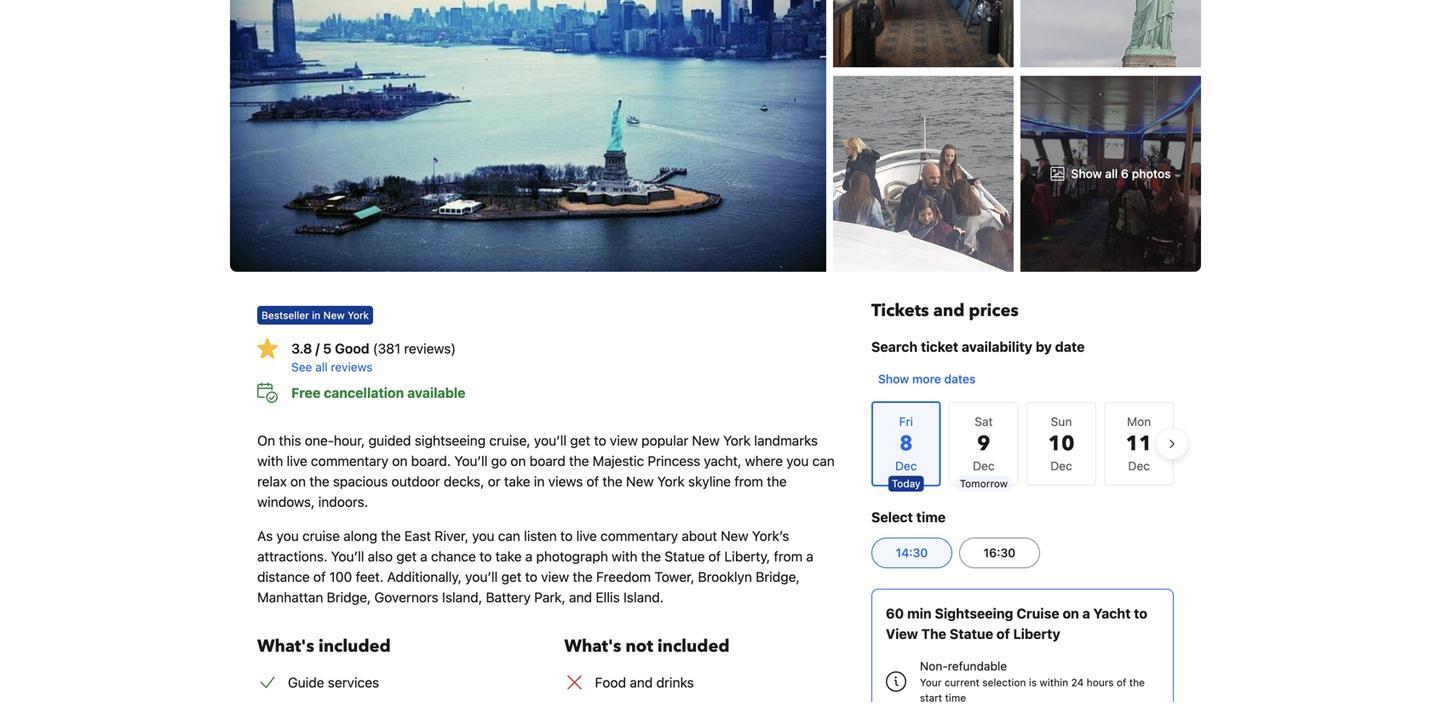 Task type: describe. For each thing, give the bounding box(es) containing it.
view inside as you cruise along the east river, you can listen to live commentary about new york's attractions. you'll also get a chance to take a photograph with the statue of liberty, from a distance of 100 feet. additionally, you'll get to view the freedom tower, brooklyn bridge, manhattan bridge, governors island, battery park, and ellis island.
[[541, 569, 569, 585]]

hour,
[[334, 433, 365, 449]]

2 included from the left
[[658, 635, 730, 658]]

show for show more dates
[[879, 372, 910, 386]]

along
[[344, 528, 378, 544]]

views
[[549, 473, 583, 490]]

dec for 9
[[973, 459, 995, 473]]

majestic
[[593, 453, 644, 469]]

cancellation
[[324, 385, 404, 401]]

liberty,
[[725, 548, 771, 565]]

refundable
[[948, 659, 1008, 673]]

search ticket availability by date
[[872, 339, 1085, 355]]

on inside 60 min sightseeing cruise on a yacht to view the statue of liberty
[[1063, 606, 1080, 622]]

mon 11 dec
[[1126, 415, 1153, 473]]

with inside as you cruise along the east river, you can listen to live commentary about new york's attractions. you'll also get a chance to take a photograph with the statue of liberty, from a distance of 100 feet. additionally, you'll get to view the freedom tower, brooklyn bridge, manhattan bridge, governors island, battery park, and ellis island.
[[612, 548, 638, 565]]

yacht
[[1094, 606, 1131, 622]]

tomorrow
[[960, 478, 1008, 490]]

reviews
[[331, 360, 373, 374]]

24
[[1072, 677, 1084, 689]]

governors
[[375, 589, 439, 606]]

a inside 60 min sightseeing cruise on a yacht to view the statue of liberty
[[1083, 606, 1091, 622]]

of inside non-refundable your current selection is within 24 hours of the start time
[[1117, 677, 1127, 689]]

and inside as you cruise along the east river, you can listen to live commentary about new york's attractions. you'll also get a chance to take a photograph with the statue of liberty, from a distance of 100 feet. additionally, you'll get to view the freedom tower, brooklyn bridge, manhattan bridge, governors island, battery park, and ellis island.
[[569, 589, 592, 606]]

ticket
[[921, 339, 959, 355]]

0 vertical spatial all
[[1106, 167, 1119, 181]]

one-
[[305, 433, 334, 449]]

listen
[[524, 528, 557, 544]]

region containing 9
[[858, 395, 1188, 493]]

guided
[[369, 433, 411, 449]]

decks,
[[444, 473, 485, 490]]

0 horizontal spatial you
[[277, 528, 299, 544]]

hours
[[1087, 677, 1114, 689]]

see all reviews button
[[291, 359, 845, 376]]

what's not included
[[565, 635, 730, 658]]

14:30
[[896, 546, 928, 560]]

100
[[330, 569, 352, 585]]

the down the majestic
[[603, 473, 623, 490]]

within
[[1040, 677, 1069, 689]]

manhattan
[[257, 589, 323, 606]]

16:30
[[984, 546, 1016, 560]]

cruise,
[[490, 433, 531, 449]]

10
[[1049, 430, 1075, 458]]

chance
[[431, 548, 476, 565]]

what's included
[[257, 635, 391, 658]]

spacious
[[333, 473, 388, 490]]

feet.
[[356, 569, 384, 585]]

0 vertical spatial in
[[312, 309, 321, 321]]

drinks
[[657, 675, 694, 691]]

60 min sightseeing cruise on a yacht to view the statue of liberty
[[886, 606, 1148, 642]]

outdoor
[[392, 473, 440, 490]]

good
[[335, 341, 370, 357]]

board.
[[411, 453, 451, 469]]

new down the majestic
[[626, 473, 654, 490]]

sun 10 dec
[[1049, 415, 1075, 473]]

bestseller
[[262, 309, 309, 321]]

you'll inside as you cruise along the east river, you can listen to live commentary about new york's attractions. you'll also get a chance to take a photograph with the statue of liberty, from a distance of 100 feet. additionally, you'll get to view the freedom tower, brooklyn bridge, manhattan bridge, governors island, battery park, and ellis island.
[[331, 548, 364, 565]]

a up the additionally,
[[420, 548, 428, 565]]

the up tower,
[[641, 548, 661, 565]]

as
[[257, 528, 273, 544]]

to up park,
[[525, 569, 538, 585]]

guide
[[288, 675, 324, 691]]

to inside 60 min sightseeing cruise on a yacht to view the statue of liberty
[[1135, 606, 1148, 622]]

tickets
[[872, 299, 930, 323]]

in inside the on this one-hour, guided sightseeing cruise, you'll get to view popular new york landmarks with live commentary on board. you'll go on board the majestic princess yacht, where you can relax on the spacious outdoor decks, or take in views of the new york skyline from the windows, indoors.
[[534, 473, 545, 490]]

the up also
[[381, 528, 401, 544]]

sightseeing
[[935, 606, 1014, 622]]

mon
[[1128, 415, 1152, 429]]

of inside the on this one-hour, guided sightseeing cruise, you'll get to view popular new york landmarks with live commentary on board. you'll go on board the majestic princess yacht, where you can relax on the spacious outdoor decks, or take in views of the new york skyline from the windows, indoors.
[[587, 473, 599, 490]]

or
[[488, 473, 501, 490]]

food
[[595, 675, 627, 691]]

the up views
[[569, 453, 589, 469]]

on this one-hour, guided sightseeing cruise, you'll get to view popular new york landmarks with live commentary on board. you'll go on board the majestic princess yacht, where you can relax on the spacious outdoor decks, or take in views of the new york skyline from the windows, indoors.
[[257, 433, 835, 510]]

ellis
[[596, 589, 620, 606]]

photos
[[1132, 167, 1172, 181]]

60
[[886, 606, 904, 622]]

0 horizontal spatial york
[[348, 309, 369, 321]]

from inside as you cruise along the east river, you can listen to live commentary about new york's attractions. you'll also get a chance to take a photograph with the statue of liberty, from a distance of 100 feet. additionally, you'll get to view the freedom tower, brooklyn bridge, manhattan bridge, governors island, battery park, and ellis island.
[[774, 548, 803, 565]]

take inside as you cruise along the east river, you can listen to live commentary about new york's attractions. you'll also get a chance to take a photograph with the statue of liberty, from a distance of 100 feet. additionally, you'll get to view the freedom tower, brooklyn bridge, manhattan bridge, governors island, battery park, and ellis island.
[[496, 548, 522, 565]]

non-
[[920, 659, 948, 673]]

what's for what's not included
[[565, 635, 622, 658]]

yacht,
[[704, 453, 742, 469]]

of up brooklyn
[[709, 548, 721, 565]]

3.8
[[291, 341, 312, 357]]

sat
[[975, 415, 993, 429]]

board
[[530, 453, 566, 469]]

from inside the on this one-hour, guided sightseeing cruise, you'll get to view popular new york landmarks with live commentary on board. you'll go on board the majestic princess yacht, where you can relax on the spacious outdoor decks, or take in views of the new york skyline from the windows, indoors.
[[735, 473, 764, 490]]

park,
[[535, 589, 566, 606]]

to up 'photograph'
[[561, 528, 573, 544]]

select time
[[872, 509, 946, 525]]

search
[[872, 339, 918, 355]]

0 vertical spatial time
[[917, 509, 946, 525]]

photograph
[[536, 548, 608, 565]]

by
[[1036, 339, 1052, 355]]

the down where
[[767, 473, 787, 490]]

see
[[291, 360, 312, 374]]

you'll inside the on this one-hour, guided sightseeing cruise, you'll get to view popular new york landmarks with live commentary on board. you'll go on board the majestic princess yacht, where you can relax on the spacious outdoor decks, or take in views of the new york skyline from the windows, indoors.
[[455, 453, 488, 469]]

can inside the on this one-hour, guided sightseeing cruise, you'll get to view popular new york landmarks with live commentary on board. you'll go on board the majestic princess yacht, where you can relax on the spacious outdoor decks, or take in views of the new york skyline from the windows, indoors.
[[813, 453, 835, 469]]

where
[[746, 453, 783, 469]]

distance
[[257, 569, 310, 585]]

and for tickets
[[934, 299, 965, 323]]

this
[[279, 433, 301, 449]]

liberty
[[1014, 626, 1061, 642]]

reviews)
[[404, 341, 456, 357]]

cruise
[[303, 528, 340, 544]]

show more dates button
[[872, 364, 983, 395]]

services
[[328, 675, 379, 691]]

1 horizontal spatial you
[[472, 528, 495, 544]]

on right go
[[511, 453, 526, 469]]

brooklyn
[[698, 569, 753, 585]]

live inside as you cruise along the east river, you can listen to live commentary about new york's attractions. you'll also get a chance to take a photograph with the statue of liberty, from a distance of 100 feet. additionally, you'll get to view the freedom tower, brooklyn bridge, manhattan bridge, governors island, battery park, and ellis island.
[[577, 528, 597, 544]]



Task type: vqa. For each thing, say whether or not it's contained in the screenshot.
the A inside BERLIN PEOPLES MUSEUM BODY WORLDS ADMISSION A TICKET PROVIDING ADMISSION TO A SCIENCE EXHIBITION DEDICATED TO THE HUMAN BODY
no



Task type: locate. For each thing, give the bounding box(es) containing it.
can left listen
[[498, 528, 521, 544]]

1 horizontal spatial dec
[[1051, 459, 1073, 473]]

also
[[368, 548, 393, 565]]

live up 'photograph'
[[577, 528, 597, 544]]

what's up the food
[[565, 635, 622, 658]]

view
[[886, 626, 919, 642]]

0 vertical spatial you'll
[[534, 433, 567, 449]]

the up "indoors."
[[310, 473, 330, 490]]

non-refundable your current selection is within 24 hours of the start time
[[920, 659, 1146, 702]]

2 dec from the left
[[1051, 459, 1073, 473]]

3.8 / 5 good (381 reviews) see all reviews
[[291, 341, 456, 374]]

and for food
[[630, 675, 653, 691]]

free cancellation available
[[291, 385, 466, 401]]

in right bestseller
[[312, 309, 321, 321]]

take up battery at the left bottom
[[496, 548, 522, 565]]

sat 9 dec tomorrow
[[960, 415, 1008, 490]]

0 horizontal spatial in
[[312, 309, 321, 321]]

york
[[348, 309, 369, 321], [724, 433, 751, 449], [658, 473, 685, 490]]

with inside the on this one-hour, guided sightseeing cruise, you'll get to view popular new york landmarks with live commentary on board. you'll go on board the majestic princess yacht, where you can relax on the spacious outdoor decks, or take in views of the new york skyline from the windows, indoors.
[[257, 453, 283, 469]]

a
[[420, 548, 428, 565], [526, 548, 533, 565], [807, 548, 814, 565], [1083, 606, 1091, 622]]

you'll up decks,
[[455, 453, 488, 469]]

show down search
[[879, 372, 910, 386]]

1 horizontal spatial included
[[658, 635, 730, 658]]

with up freedom on the left bottom of the page
[[612, 548, 638, 565]]

0 vertical spatial get
[[570, 433, 591, 449]]

go
[[491, 453, 507, 469]]

get inside the on this one-hour, guided sightseeing cruise, you'll get to view popular new york landmarks with live commentary on board. you'll go on board the majestic princess yacht, where you can relax on the spacious outdoor decks, or take in views of the new york skyline from the windows, indoors.
[[570, 433, 591, 449]]

in
[[312, 309, 321, 321], [534, 473, 545, 490]]

guide services
[[288, 675, 379, 691]]

1 horizontal spatial view
[[610, 433, 638, 449]]

0 horizontal spatial from
[[735, 473, 764, 490]]

new up liberty,
[[721, 528, 749, 544]]

the
[[922, 626, 947, 642]]

you'll
[[534, 433, 567, 449], [466, 569, 498, 585]]

view up park,
[[541, 569, 569, 585]]

with up relax
[[257, 453, 283, 469]]

bridge,
[[756, 569, 800, 585], [327, 589, 371, 606]]

popular
[[642, 433, 689, 449]]

what's up guide
[[257, 635, 314, 658]]

0 horizontal spatial dec
[[973, 459, 995, 473]]

9
[[978, 430, 991, 458]]

0 vertical spatial statue
[[665, 548, 705, 565]]

from down where
[[735, 473, 764, 490]]

1 vertical spatial time
[[946, 692, 967, 702]]

2 horizontal spatial you
[[787, 453, 809, 469]]

2 what's from the left
[[565, 635, 622, 658]]

you right river,
[[472, 528, 495, 544]]

0 horizontal spatial live
[[287, 453, 307, 469]]

current
[[945, 677, 980, 689]]

1 vertical spatial you'll
[[466, 569, 498, 585]]

1 vertical spatial live
[[577, 528, 597, 544]]

included up 'drinks'
[[658, 635, 730, 658]]

1 horizontal spatial show
[[1072, 167, 1103, 181]]

the down 'photograph'
[[573, 569, 593, 585]]

1 vertical spatial bridge,
[[327, 589, 371, 606]]

show for show all 6 photos
[[1072, 167, 1103, 181]]

take inside the on this one-hour, guided sightseeing cruise, you'll get to view popular new york landmarks with live commentary on board. you'll go on board the majestic princess yacht, where you can relax on the spacious outdoor decks, or take in views of the new york skyline from the windows, indoors.
[[504, 473, 531, 490]]

available
[[407, 385, 466, 401]]

1 what's from the left
[[257, 635, 314, 658]]

0 horizontal spatial with
[[257, 453, 283, 469]]

live inside the on this one-hour, guided sightseeing cruise, you'll get to view popular new york landmarks with live commentary on board. you'll go on board the majestic princess yacht, where you can relax on the spacious outdoor decks, or take in views of the new york skyline from the windows, indoors.
[[287, 453, 307, 469]]

princess
[[648, 453, 701, 469]]

sightseeing
[[415, 433, 486, 449]]

on up windows,
[[291, 473, 306, 490]]

all inside 3.8 / 5 good (381 reviews) see all reviews
[[316, 360, 328, 374]]

you'll
[[455, 453, 488, 469], [331, 548, 364, 565]]

get up battery at the left bottom
[[502, 569, 522, 585]]

commentary up freedom on the left bottom of the page
[[601, 528, 679, 544]]

of inside 60 min sightseeing cruise on a yacht to view the statue of liberty
[[997, 626, 1011, 642]]

3 dec from the left
[[1129, 459, 1151, 473]]

island,
[[442, 589, 483, 606]]

from down the york's on the bottom of page
[[774, 548, 803, 565]]

live down this
[[287, 453, 307, 469]]

1 horizontal spatial all
[[1106, 167, 1119, 181]]

commentary
[[311, 453, 389, 469], [601, 528, 679, 544]]

to up the majestic
[[594, 433, 607, 449]]

take
[[504, 473, 531, 490], [496, 548, 522, 565]]

get
[[570, 433, 591, 449], [397, 548, 417, 565], [502, 569, 522, 585]]

1 vertical spatial and
[[569, 589, 592, 606]]

of
[[587, 473, 599, 490], [709, 548, 721, 565], [314, 569, 326, 585], [997, 626, 1011, 642], [1117, 677, 1127, 689]]

2 vertical spatial york
[[658, 473, 685, 490]]

0 vertical spatial and
[[934, 299, 965, 323]]

2 horizontal spatial york
[[724, 433, 751, 449]]

new
[[324, 309, 345, 321], [692, 433, 720, 449], [626, 473, 654, 490], [721, 528, 749, 544]]

all left 6
[[1106, 167, 1119, 181]]

dates
[[945, 372, 976, 386]]

2 vertical spatial and
[[630, 675, 653, 691]]

0 vertical spatial with
[[257, 453, 283, 469]]

1 dec from the left
[[973, 459, 995, 473]]

sun
[[1051, 415, 1073, 429]]

0 vertical spatial show
[[1072, 167, 1103, 181]]

0 vertical spatial can
[[813, 453, 835, 469]]

0 horizontal spatial can
[[498, 528, 521, 544]]

1 vertical spatial you'll
[[331, 548, 364, 565]]

get down east
[[397, 548, 417, 565]]

view inside the on this one-hour, guided sightseeing cruise, you'll get to view popular new york landmarks with live commentary on board. you'll go on board the majestic princess yacht, where you can relax on the spacious outdoor decks, or take in views of the new york skyline from the windows, indoors.
[[610, 433, 638, 449]]

all
[[1106, 167, 1119, 181], [316, 360, 328, 374]]

of right views
[[587, 473, 599, 490]]

bridge, down liberty,
[[756, 569, 800, 585]]

dec inside mon 11 dec
[[1129, 459, 1151, 473]]

0 vertical spatial from
[[735, 473, 764, 490]]

of left 100
[[314, 569, 326, 585]]

of right hours
[[1117, 677, 1127, 689]]

you'll inside the on this one-hour, guided sightseeing cruise, you'll get to view popular new york landmarks with live commentary on board. you'll go on board the majestic princess yacht, where you can relax on the spacious outdoor decks, or take in views of the new york skyline from the windows, indoors.
[[534, 433, 567, 449]]

2 horizontal spatial and
[[934, 299, 965, 323]]

dec inside the sat 9 dec tomorrow
[[973, 459, 995, 473]]

0 horizontal spatial and
[[569, 589, 592, 606]]

indoors.
[[318, 494, 368, 510]]

you'll up island,
[[466, 569, 498, 585]]

time inside non-refundable your current selection is within 24 hours of the start time
[[946, 692, 967, 702]]

0 horizontal spatial what's
[[257, 635, 314, 658]]

a right liberty,
[[807, 548, 814, 565]]

and left the ellis
[[569, 589, 592, 606]]

what's
[[257, 635, 314, 658], [565, 635, 622, 658]]

0 vertical spatial bridge,
[[756, 569, 800, 585]]

new up 5
[[324, 309, 345, 321]]

0 horizontal spatial all
[[316, 360, 328, 374]]

1 horizontal spatial what's
[[565, 635, 622, 658]]

(381
[[373, 341, 401, 357]]

time right select
[[917, 509, 946, 525]]

0 vertical spatial live
[[287, 453, 307, 469]]

1 horizontal spatial bridge,
[[756, 569, 800, 585]]

1 horizontal spatial you'll
[[455, 453, 488, 469]]

1 vertical spatial can
[[498, 528, 521, 544]]

cruise
[[1017, 606, 1060, 622]]

1 vertical spatial get
[[397, 548, 417, 565]]

dec for 10
[[1051, 459, 1073, 473]]

you'll inside as you cruise along the east river, you can listen to live commentary about new york's attractions. you'll also get a chance to take a photograph with the statue of liberty, from a distance of 100 feet. additionally, you'll get to view the freedom tower, brooklyn bridge, manhattan bridge, governors island, battery park, and ellis island.
[[466, 569, 498, 585]]

1 horizontal spatial and
[[630, 675, 653, 691]]

food and drinks
[[595, 675, 694, 691]]

you down landmarks
[[787, 453, 809, 469]]

0 horizontal spatial included
[[319, 635, 391, 658]]

date
[[1056, 339, 1085, 355]]

0 horizontal spatial view
[[541, 569, 569, 585]]

to
[[594, 433, 607, 449], [561, 528, 573, 544], [480, 548, 492, 565], [525, 569, 538, 585], [1135, 606, 1148, 622]]

and right the food
[[630, 675, 653, 691]]

0 vertical spatial view
[[610, 433, 638, 449]]

0 horizontal spatial you'll
[[331, 548, 364, 565]]

take right the or
[[504, 473, 531, 490]]

1 horizontal spatial you'll
[[534, 433, 567, 449]]

all down / on the left of the page
[[316, 360, 328, 374]]

your
[[920, 677, 942, 689]]

0 vertical spatial york
[[348, 309, 369, 321]]

1 horizontal spatial with
[[612, 548, 638, 565]]

not
[[626, 635, 654, 658]]

bestseller in new york
[[262, 309, 369, 321]]

statue inside 60 min sightseeing cruise on a yacht to view the statue of liberty
[[950, 626, 994, 642]]

on right cruise
[[1063, 606, 1080, 622]]

6
[[1122, 167, 1129, 181]]

dec up "tomorrow"
[[973, 459, 995, 473]]

statue inside as you cruise along the east river, you can listen to live commentary about new york's attractions. you'll also get a chance to take a photograph with the statue of liberty, from a distance of 100 feet. additionally, you'll get to view the freedom tower, brooklyn bridge, manhattan bridge, governors island, battery park, and ellis island.
[[665, 548, 705, 565]]

east
[[405, 528, 431, 544]]

landmarks
[[755, 433, 818, 449]]

availability
[[962, 339, 1033, 355]]

a left yacht
[[1083, 606, 1091, 622]]

1 vertical spatial with
[[612, 548, 638, 565]]

included
[[319, 635, 391, 658], [658, 635, 730, 658]]

additionally,
[[387, 569, 462, 585]]

1 vertical spatial take
[[496, 548, 522, 565]]

1 horizontal spatial live
[[577, 528, 597, 544]]

new up yacht,
[[692, 433, 720, 449]]

1 included from the left
[[319, 635, 391, 658]]

with
[[257, 453, 283, 469], [612, 548, 638, 565]]

2 horizontal spatial dec
[[1129, 459, 1151, 473]]

2 vertical spatial get
[[502, 569, 522, 585]]

1 vertical spatial show
[[879, 372, 910, 386]]

1 vertical spatial from
[[774, 548, 803, 565]]

min
[[908, 606, 932, 622]]

of left liberty
[[997, 626, 1011, 642]]

york down princess
[[658, 473, 685, 490]]

the right hours
[[1130, 677, 1146, 689]]

you up attractions.
[[277, 528, 299, 544]]

dec
[[973, 459, 995, 473], [1051, 459, 1073, 473], [1129, 459, 1151, 473]]

0 horizontal spatial get
[[397, 548, 417, 565]]

is
[[1029, 677, 1037, 689]]

about
[[682, 528, 718, 544]]

5
[[323, 341, 332, 357]]

new inside as you cruise along the east river, you can listen to live commentary about new york's attractions. you'll also get a chance to take a photograph with the statue of liberty, from a distance of 100 feet. additionally, you'll get to view the freedom tower, brooklyn bridge, manhattan bridge, governors island, battery park, and ellis island.
[[721, 528, 749, 544]]

bridge, down 100
[[327, 589, 371, 606]]

battery
[[486, 589, 531, 606]]

freedom
[[597, 569, 651, 585]]

0 horizontal spatial bridge,
[[327, 589, 371, 606]]

to right chance
[[480, 548, 492, 565]]

2 horizontal spatial get
[[570, 433, 591, 449]]

0 horizontal spatial show
[[879, 372, 910, 386]]

1 horizontal spatial can
[[813, 453, 835, 469]]

view up the majestic
[[610, 433, 638, 449]]

you inside the on this one-hour, guided sightseeing cruise, you'll get to view popular new york landmarks with live commentary on board. you'll go on board the majestic princess yacht, where you can relax on the spacious outdoor decks, or take in views of the new york skyline from the windows, indoors.
[[787, 453, 809, 469]]

0 vertical spatial you'll
[[455, 453, 488, 469]]

to right yacht
[[1135, 606, 1148, 622]]

dec down 11
[[1129, 459, 1151, 473]]

york up yacht,
[[724, 433, 751, 449]]

skyline
[[689, 473, 731, 490]]

1 vertical spatial commentary
[[601, 528, 679, 544]]

commentary down hour,
[[311, 453, 389, 469]]

the inside non-refundable your current selection is within 24 hours of the start time
[[1130, 677, 1146, 689]]

dec down 10
[[1051, 459, 1073, 473]]

1 horizontal spatial commentary
[[601, 528, 679, 544]]

statue down sightseeing
[[950, 626, 994, 642]]

1 vertical spatial all
[[316, 360, 328, 374]]

on down guided
[[392, 453, 408, 469]]

tower,
[[655, 569, 695, 585]]

attractions.
[[257, 548, 328, 565]]

show left 6
[[1072, 167, 1103, 181]]

select
[[872, 509, 914, 525]]

region
[[858, 395, 1188, 493]]

included up services
[[319, 635, 391, 658]]

in down board
[[534, 473, 545, 490]]

statue up tower,
[[665, 548, 705, 565]]

commentary inside the on this one-hour, guided sightseeing cruise, you'll get to view popular new york landmarks with live commentary on board. you'll go on board the majestic princess yacht, where you can relax on the spacious outdoor decks, or take in views of the new york skyline from the windows, indoors.
[[311, 453, 389, 469]]

0 horizontal spatial you'll
[[466, 569, 498, 585]]

as you cruise along the east river, you can listen to live commentary about new york's attractions. you'll also get a chance to take a photograph with the statue of liberty, from a distance of 100 feet. additionally, you'll get to view the freedom tower, brooklyn bridge, manhattan bridge, governors island, battery park, and ellis island.
[[257, 528, 814, 606]]

to inside the on this one-hour, guided sightseeing cruise, you'll get to view popular new york landmarks with live commentary on board. you'll go on board the majestic princess yacht, where you can relax on the spacious outdoor decks, or take in views of the new york skyline from the windows, indoors.
[[594, 433, 607, 449]]

a down listen
[[526, 548, 533, 565]]

what's for what's included
[[257, 635, 314, 658]]

on
[[392, 453, 408, 469], [511, 453, 526, 469], [291, 473, 306, 490], [1063, 606, 1080, 622]]

you'll up 100
[[331, 548, 364, 565]]

you'll up board
[[534, 433, 567, 449]]

river,
[[435, 528, 469, 544]]

start
[[920, 692, 943, 702]]

island.
[[624, 589, 664, 606]]

dec for 11
[[1129, 459, 1151, 473]]

and up ticket
[[934, 299, 965, 323]]

on
[[257, 433, 275, 449]]

1 horizontal spatial statue
[[950, 626, 994, 642]]

1 vertical spatial in
[[534, 473, 545, 490]]

1 horizontal spatial york
[[658, 473, 685, 490]]

can inside as you cruise along the east river, you can listen to live commentary about new york's attractions. you'll also get a chance to take a photograph with the statue of liberty, from a distance of 100 feet. additionally, you'll get to view the freedom tower, brooklyn bridge, manhattan bridge, governors island, battery park, and ellis island.
[[498, 528, 521, 544]]

windows,
[[257, 494, 315, 510]]

commentary inside as you cruise along the east river, you can listen to live commentary about new york's attractions. you'll also get a chance to take a photograph with the statue of liberty, from a distance of 100 feet. additionally, you'll get to view the freedom tower, brooklyn bridge, manhattan bridge, governors island, battery park, and ellis island.
[[601, 528, 679, 544]]

0 horizontal spatial commentary
[[311, 453, 389, 469]]

1 horizontal spatial in
[[534, 473, 545, 490]]

you
[[787, 453, 809, 469], [277, 528, 299, 544], [472, 528, 495, 544]]

1 horizontal spatial from
[[774, 548, 803, 565]]

1 vertical spatial statue
[[950, 626, 994, 642]]

dec inside sun 10 dec
[[1051, 459, 1073, 473]]

selection
[[983, 677, 1027, 689]]

can down landmarks
[[813, 453, 835, 469]]

york's
[[752, 528, 790, 544]]

0 horizontal spatial statue
[[665, 548, 705, 565]]

free
[[291, 385, 321, 401]]

1 horizontal spatial get
[[502, 569, 522, 585]]

time down the current in the bottom right of the page
[[946, 692, 967, 702]]

show inside button
[[879, 372, 910, 386]]

1 vertical spatial york
[[724, 433, 751, 449]]

get up views
[[570, 433, 591, 449]]

0 vertical spatial take
[[504, 473, 531, 490]]

1 vertical spatial view
[[541, 569, 569, 585]]

york up the 'good'
[[348, 309, 369, 321]]

0 vertical spatial commentary
[[311, 453, 389, 469]]



